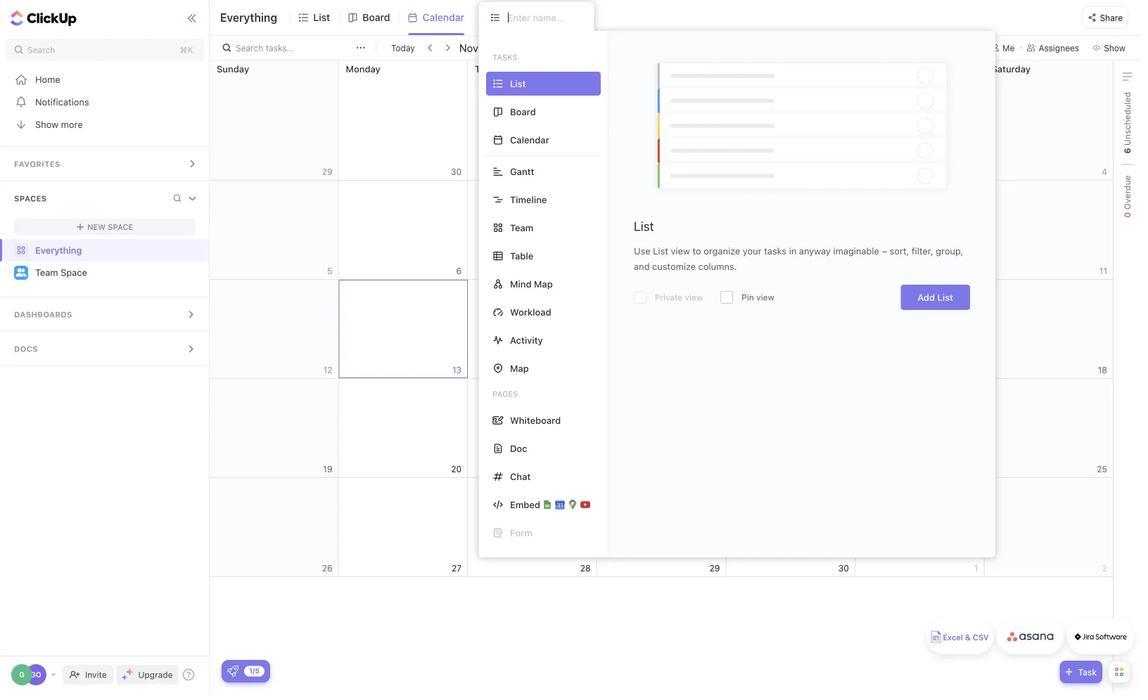 Task type: locate. For each thing, give the bounding box(es) containing it.
team for team space
[[35, 268, 58, 278]]

–
[[882, 246, 887, 256]]

add
[[918, 292, 935, 303]]

1 horizontal spatial calendar
[[510, 135, 549, 145]]

today button
[[388, 41, 418, 55]]

view for private
[[685, 293, 703, 303]]

excel & csv link
[[927, 620, 994, 655]]

board
[[363, 12, 390, 23], [510, 107, 536, 117]]

list
[[313, 12, 330, 23], [634, 219, 654, 234], [653, 246, 668, 256], [938, 292, 953, 303]]

timeline
[[510, 195, 547, 205]]

1 vertical spatial calendar
[[510, 135, 549, 145]]

view right private
[[685, 293, 703, 303]]

board up 'today' button
[[363, 12, 390, 23]]

dashboards
[[14, 310, 72, 319]]

board down tuesday
[[510, 107, 536, 117]]

1 cell from the left
[[726, 379, 856, 478]]

1 horizontal spatial search
[[236, 43, 263, 53]]

&
[[965, 634, 971, 643]]

0 horizontal spatial search
[[27, 45, 55, 55]]

28
[[580, 564, 591, 574]]

view
[[671, 246, 690, 256], [685, 293, 703, 303], [757, 293, 775, 303]]

grid
[[209, 61, 1114, 694]]

search tasks...
[[236, 43, 294, 53]]

1 horizontal spatial map
[[534, 279, 553, 290]]

list up use
[[634, 219, 654, 234]]

search for search tasks...
[[236, 43, 263, 53]]

1 horizontal spatial space
[[108, 223, 133, 232]]

team
[[510, 223, 534, 233], [35, 268, 58, 278]]

calendar up gantt
[[510, 135, 549, 145]]

1 vertical spatial map
[[510, 363, 529, 374]]

show
[[35, 119, 58, 130]]

home
[[35, 74, 60, 85]]

excel
[[943, 634, 963, 643]]

space for new space
[[108, 223, 133, 232]]

27
[[452, 564, 462, 574]]

friday
[[863, 63, 890, 74]]

0 horizontal spatial calendar
[[423, 12, 464, 23]]

0 horizontal spatial space
[[61, 268, 87, 278]]

space
[[108, 223, 133, 232], [61, 268, 87, 278]]

cell
[[726, 379, 856, 478], [855, 379, 985, 478]]

view left to
[[671, 246, 690, 256]]

1 horizontal spatial team
[[510, 223, 534, 233]]

space for team space
[[61, 268, 87, 278]]

25
[[1097, 465, 1108, 475]]

26
[[322, 564, 333, 574]]

list right add
[[938, 292, 953, 303]]

new space
[[87, 223, 133, 232]]

to
[[693, 246, 701, 256]]

map down 'activity'
[[510, 363, 529, 374]]

1 vertical spatial board
[[510, 107, 536, 117]]

unscheduled
[[1123, 92, 1133, 148]]

1 horizontal spatial everything
[[220, 11, 277, 24]]

1 horizontal spatial board
[[510, 107, 536, 117]]

1 vertical spatial everything
[[35, 245, 82, 256]]

team up table
[[510, 223, 534, 233]]

0 vertical spatial space
[[108, 223, 133, 232]]

search inside sidebar navigation
[[27, 45, 55, 55]]

team right user group icon
[[35, 268, 58, 278]]

sidebar navigation
[[0, 0, 210, 694]]

wednesday
[[604, 63, 655, 74]]

pin view
[[742, 293, 775, 303]]

1 vertical spatial team
[[35, 268, 58, 278]]

4 row from the top
[[210, 379, 1114, 479]]

list up search tasks... text field
[[313, 12, 330, 23]]

view right pin
[[757, 293, 775, 303]]

row containing 19
[[210, 379, 1114, 479]]

everything
[[220, 11, 277, 24], [35, 245, 82, 256]]

0 horizontal spatial everything
[[35, 245, 82, 256]]

tasks
[[764, 246, 787, 256]]

Enter name... field
[[507, 12, 583, 24]]

0 vertical spatial team
[[510, 223, 534, 233]]

team space link
[[35, 262, 197, 284]]

team inside sidebar navigation
[[35, 268, 58, 278]]

calendar left the view dropdown button
[[423, 12, 464, 23]]

everything up team space
[[35, 245, 82, 256]]

me button
[[987, 39, 1021, 56]]

view inside use list view to organize your tasks in anyway imaginable – sort, filter, group, and customize columns.
[[671, 246, 690, 256]]

space right the new
[[108, 223, 133, 232]]

search
[[236, 43, 263, 53], [27, 45, 55, 55]]

favorites
[[14, 160, 60, 169]]

1 vertical spatial space
[[61, 268, 87, 278]]

1/5
[[249, 667, 260, 676]]

gantt
[[510, 166, 534, 177]]

calendar
[[423, 12, 464, 23], [510, 135, 549, 145]]

notifications
[[35, 97, 89, 107]]

search up sunday
[[236, 43, 263, 53]]

onboarding checklist button image
[[227, 666, 239, 678]]

board link
[[363, 0, 396, 35]]

13
[[453, 366, 462, 375]]

list right use
[[653, 246, 668, 256]]

list link
[[313, 0, 336, 35]]

chat
[[510, 472, 531, 482]]

tasks...
[[266, 43, 294, 53]]

notifications link
[[0, 91, 210, 113]]

0 vertical spatial calendar
[[423, 12, 464, 23]]

6
[[1123, 148, 1133, 154]]

1 row from the top
[[210, 61, 1114, 181]]

doc
[[510, 444, 527, 454]]

mind map
[[510, 279, 553, 290]]

29
[[710, 564, 720, 574]]

whiteboard
[[510, 416, 561, 426]]

assignees
[[1039, 43, 1080, 53]]

5 row from the top
[[210, 479, 1114, 578]]

share button
[[1083, 6, 1129, 29]]

everything link
[[0, 239, 210, 262]]

your
[[743, 246, 762, 256]]

20
[[451, 465, 462, 475]]

row containing 26
[[210, 479, 1114, 578]]

tuesday
[[475, 63, 512, 74]]

0 horizontal spatial board
[[363, 12, 390, 23]]

19
[[323, 465, 333, 475]]

everything up search tasks...
[[220, 11, 277, 24]]

row
[[210, 61, 1114, 181], [210, 181, 1114, 280], [210, 280, 1114, 379], [210, 379, 1114, 479], [210, 479, 1114, 578]]

search up home
[[27, 45, 55, 55]]

space down the everything link
[[61, 268, 87, 278]]

grid containing sunday
[[209, 61, 1114, 694]]

map right mind
[[534, 279, 553, 290]]

0 horizontal spatial team
[[35, 268, 58, 278]]

3 row from the top
[[210, 280, 1114, 379]]

view button
[[478, 9, 529, 26]]



Task type: describe. For each thing, give the bounding box(es) containing it.
0
[[1123, 212, 1133, 218]]

columns.
[[699, 261, 737, 272]]

imaginable
[[833, 246, 880, 256]]

excel & csv
[[943, 634, 989, 643]]

assignees button
[[1021, 39, 1086, 56]]

30
[[839, 564, 849, 574]]

customize
[[652, 261, 696, 272]]

saturday
[[992, 63, 1031, 74]]

list inside use list view to organize your tasks in anyway imaginable – sort, filter, group, and customize columns.
[[653, 246, 668, 256]]

pages
[[493, 390, 518, 399]]

anyway
[[799, 246, 831, 256]]

in
[[789, 246, 797, 256]]

organize
[[704, 246, 740, 256]]

and
[[634, 261, 650, 272]]

show more
[[35, 119, 83, 130]]

Search tasks... text field
[[236, 38, 353, 58]]

csv
[[973, 634, 989, 643]]

upgrade
[[138, 671, 173, 680]]

sunday
[[217, 63, 249, 74]]

view
[[502, 12, 524, 23]]

row containing 13
[[210, 280, 1114, 379]]

embed
[[510, 500, 540, 511]]

private
[[655, 293, 683, 303]]

activity
[[510, 335, 543, 346]]

workload
[[510, 307, 551, 318]]

⌘k
[[180, 45, 193, 55]]

view for pin
[[757, 293, 775, 303]]

upgrade link
[[117, 666, 178, 685]]

sort,
[[890, 246, 909, 256]]

18
[[1098, 366, 1108, 375]]

0 vertical spatial map
[[534, 279, 553, 290]]

more
[[61, 119, 83, 130]]

form
[[510, 528, 533, 539]]

use
[[634, 246, 651, 256]]

today
[[391, 43, 415, 53]]

2 row from the top
[[210, 181, 1114, 280]]

everything inside sidebar navigation
[[35, 245, 82, 256]]

add list
[[918, 292, 953, 303]]

invite
[[85, 671, 107, 680]]

private view
[[655, 293, 703, 303]]

mind
[[510, 279, 532, 290]]

0 vertical spatial board
[[363, 12, 390, 23]]

home link
[[0, 68, 210, 91]]

thursday
[[733, 63, 774, 74]]

onboarding checklist button element
[[227, 666, 239, 678]]

me
[[1003, 43, 1015, 53]]

pin
[[742, 293, 754, 303]]

use list view to organize your tasks in anyway imaginable – sort, filter, group, and customize columns.
[[634, 246, 964, 272]]

docs
[[14, 345, 38, 354]]

overdue
[[1123, 176, 1133, 212]]

task
[[1078, 668, 1097, 678]]

0 vertical spatial everything
[[220, 11, 277, 24]]

group,
[[936, 246, 964, 256]]

calendar link
[[423, 0, 470, 35]]

table
[[510, 251, 534, 261]]

user group image
[[16, 268, 26, 277]]

search for search
[[27, 45, 55, 55]]

0 horizontal spatial map
[[510, 363, 529, 374]]

tasks
[[493, 53, 518, 62]]

share
[[1100, 13, 1123, 23]]

team space
[[35, 268, 87, 278]]

favorites button
[[0, 147, 210, 181]]

team for team
[[510, 223, 534, 233]]

new
[[87, 223, 106, 232]]

monday
[[346, 63, 381, 74]]

2 cell from the left
[[855, 379, 985, 478]]

filter,
[[912, 246, 934, 256]]



Task type: vqa. For each thing, say whether or not it's contained in the screenshot.
Docs
yes



